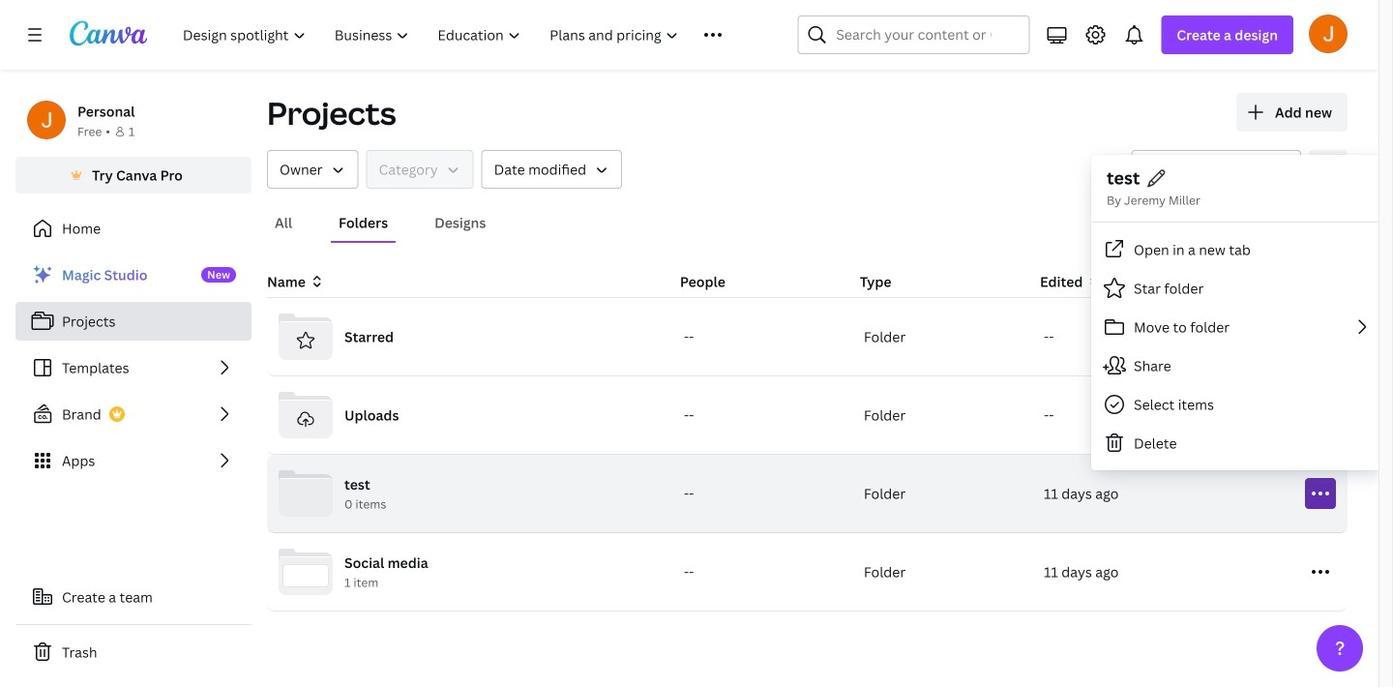 Task type: locate. For each thing, give the bounding box(es) containing it.
top level navigation element
[[170, 15, 751, 54], [170, 15, 751, 54]]

None search field
[[798, 15, 1030, 54]]

list
[[15, 256, 252, 480]]

Date modified button
[[482, 150, 622, 189]]



Task type: vqa. For each thing, say whether or not it's contained in the screenshot.
Search search box
yes



Task type: describe. For each thing, give the bounding box(es) containing it.
jeremy miller image
[[1309, 14, 1348, 53]]

Search search field
[[837, 16, 991, 53]]



